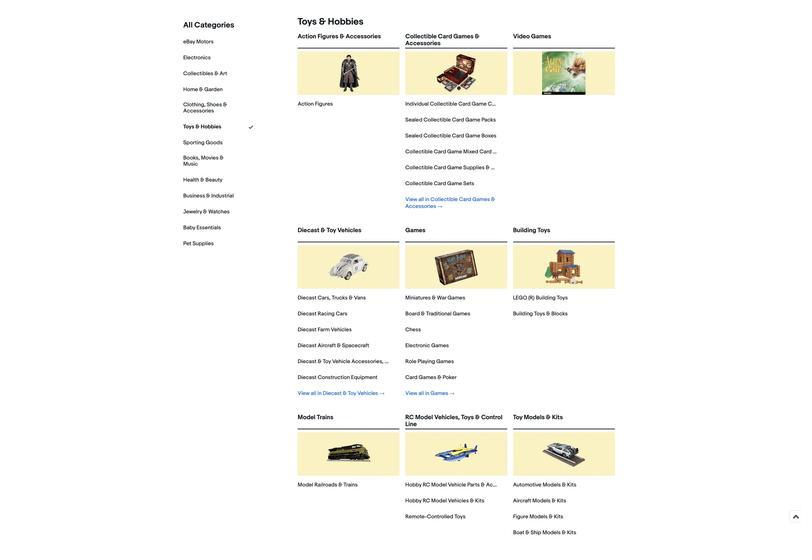 Task type: describe. For each thing, give the bounding box(es) containing it.
diecast & toy vehicle accessories, parts & display
[[298, 359, 422, 366]]

0 horizontal spatial parts
[[385, 359, 397, 366]]

collectible inside view all in collectible card games & accessories
[[431, 196, 458, 203]]

1 vertical spatial building
[[536, 295, 556, 302]]

art
[[220, 70, 227, 77]]

poker
[[443, 375, 457, 381]]

view down card games & poker link
[[406, 391, 417, 397]]

model trains image
[[327, 433, 370, 476]]

board & traditional games link
[[406, 311, 471, 318]]

jewelry & watches link
[[183, 209, 230, 215]]

view all in diecast & toy vehicles link
[[298, 391, 385, 397]]

diecast & toy vehicles
[[298, 227, 362, 234]]

sealed collectible card game packs
[[406, 117, 496, 124]]

1 vertical spatial aircraft
[[513, 498, 531, 505]]

aircraft models & kits
[[513, 498, 566, 505]]

vehicle for model
[[448, 482, 466, 489]]

diecast aircraft & spacecraft
[[298, 343, 369, 350]]

figure models & kits link
[[513, 514, 563, 521]]

electronic games link
[[406, 343, 449, 350]]

model trains
[[298, 414, 333, 422]]

models for aircraft
[[533, 498, 551, 505]]

ebay motors
[[183, 38, 214, 45]]

model railroads & trains
[[298, 482, 358, 489]]

model railroads & trains link
[[298, 482, 358, 489]]

& inside clothing, shoes & accessories
[[223, 101, 227, 108]]

games image
[[435, 246, 478, 289]]

ebay motors link
[[183, 38, 214, 45]]

garden
[[204, 86, 223, 93]]

diecast farm vehicles
[[298, 327, 352, 334]]

baby essentials
[[183, 224, 221, 231]]

individual
[[406, 101, 429, 108]]

ebay
[[183, 38, 195, 45]]

video games image
[[542, 51, 586, 95]]

individual collectible card game cards link
[[406, 101, 503, 108]]

sets
[[463, 180, 474, 187]]

0 vertical spatial hobbies
[[328, 16, 364, 28]]

diecast construction equipment
[[298, 375, 377, 381]]

& inside the rc model vehicles, toys & control line
[[475, 414, 480, 422]]

essentials
[[196, 224, 221, 231]]

miniatures & war games
[[406, 295, 465, 302]]

hobby for hobby rc model vehicles & kits
[[406, 498, 422, 505]]

beauty
[[206, 177, 222, 184]]

sealed collectible card game boxes
[[406, 133, 497, 139]]

figures for action figures
[[315, 101, 333, 108]]

baby
[[183, 224, 195, 231]]

line
[[406, 421, 417, 429]]

video games link
[[513, 33, 615, 46]]

hobby rc model vehicle parts & accessories link
[[406, 482, 517, 489]]

in for collectible
[[425, 196, 429, 203]]

collectible card game mixed card lots
[[406, 149, 503, 155]]

collectible card games & accessories link
[[406, 33, 507, 47]]

diecast for diecast cars, trucks & vans
[[298, 295, 317, 302]]

models for automotive
[[543, 482, 561, 489]]

collectibles & art link
[[183, 70, 227, 77]]

diecast for diecast & toy vehicles
[[298, 227, 319, 234]]

action for action figures & accessories
[[298, 33, 316, 40]]

books,
[[183, 155, 200, 161]]

building for building toys
[[513, 227, 536, 234]]

railroads
[[314, 482, 337, 489]]

blocks
[[552, 311, 568, 318]]

card games & poker
[[406, 375, 457, 381]]

action figures link
[[298, 101, 333, 108]]

view all in games
[[406, 391, 448, 397]]

equipment
[[351, 375, 377, 381]]

hobby rc model vehicles & kits link
[[406, 498, 485, 505]]

home
[[183, 86, 198, 93]]

collectible card games & accessories image
[[435, 51, 478, 95]]

diecast for diecast & toy vehicle accessories, parts & display
[[298, 359, 317, 366]]

automotive
[[513, 482, 542, 489]]

game left cards
[[472, 101, 487, 108]]

jewelry
[[183, 209, 202, 215]]

toy models & kits image
[[542, 433, 586, 476]]

1 horizontal spatial toys & hobbies
[[298, 16, 364, 28]]

kits for figure models & kits
[[554, 514, 563, 521]]

mixed
[[463, 149, 478, 155]]

diecast racing cars
[[298, 311, 347, 318]]

spacecraft
[[342, 343, 369, 350]]

1 vertical spatial supplies
[[193, 240, 214, 247]]

sporting
[[183, 139, 205, 146]]

0 horizontal spatial aircraft
[[318, 343, 336, 350]]

(r)
[[528, 295, 535, 302]]

sporting goods
[[183, 139, 223, 146]]

view all in games link
[[406, 391, 455, 397]]

view all in diecast & toy vehicles
[[298, 391, 378, 397]]

role playing games
[[406, 359, 454, 366]]

model inside the rc model vehicles, toys & control line
[[415, 414, 433, 422]]

electronic
[[406, 343, 430, 350]]

collectibles
[[183, 70, 213, 77]]

figure
[[513, 514, 528, 521]]

collectible card game supplies & accessories link
[[406, 164, 522, 171]]

rc model vehicles, toys & control line link
[[406, 414, 507, 429]]

0 horizontal spatial toys & hobbies link
[[183, 123, 221, 130]]

motors
[[196, 38, 214, 45]]

diecast for diecast farm vehicles
[[298, 327, 317, 334]]

rc model vehicles, toys & control line
[[406, 414, 503, 429]]

board & traditional games
[[406, 311, 471, 318]]

model trains link
[[298, 414, 400, 428]]

pet
[[183, 240, 191, 247]]

books, movies & music link
[[183, 155, 234, 168]]

kits for toy models & kits
[[552, 414, 563, 422]]

diecast aircraft & spacecraft link
[[298, 343, 369, 350]]

game down collectible card game mixed card lots link
[[447, 164, 462, 171]]

collectible card game supplies & accessories
[[406, 164, 522, 171]]

card games & poker link
[[406, 375, 457, 381]]

goods
[[206, 139, 223, 146]]

card inside collectible card games & accessories
[[438, 33, 452, 40]]

ship
[[531, 530, 541, 537]]

aircraft models & kits link
[[513, 498, 566, 505]]

action figures & accessories
[[298, 33, 381, 40]]

action figures & accessories link
[[298, 33, 400, 46]]

movies
[[201, 155, 219, 161]]

cars,
[[318, 295, 331, 302]]

racing
[[318, 311, 335, 318]]

display
[[404, 359, 422, 366]]

card inside view all in collectible card games & accessories
[[459, 196, 471, 203]]

health & beauty link
[[183, 177, 222, 184]]

boat & ship models & kits
[[513, 530, 576, 537]]

games inside view all in collectible card games & accessories
[[472, 196, 490, 203]]

business & industrial
[[183, 193, 234, 199]]

sealed for sealed collectible card game boxes
[[406, 133, 423, 139]]



Task type: vqa. For each thing, say whether or not it's contained in the screenshot.
works on the top right of page
no



Task type: locate. For each thing, give the bounding box(es) containing it.
baby essentials link
[[183, 224, 221, 231]]

accessories inside action figures & accessories link
[[346, 33, 381, 40]]

home & garden
[[183, 86, 223, 93]]

parts up hobby rc model vehicles & kits
[[467, 482, 480, 489]]

games link
[[406, 227, 507, 241]]

jewelry & watches
[[183, 209, 230, 215]]

toys & hobbies up sporting goods link
[[183, 123, 221, 130]]

boat & ship models & kits link
[[513, 530, 576, 537]]

toys & hobbies up action figures & accessories on the left of the page
[[298, 16, 364, 28]]

rc down the view all in games
[[406, 414, 414, 422]]

diecast for diecast aircraft & spacecraft
[[298, 343, 317, 350]]

vehicles,
[[434, 414, 460, 422]]

shoes
[[207, 101, 222, 108]]

in for diecast
[[318, 391, 322, 397]]

health & beauty
[[183, 177, 222, 184]]

models
[[524, 414, 545, 422], [543, 482, 561, 489], [533, 498, 551, 505], [530, 514, 548, 521], [543, 530, 561, 537]]

games inside collectible card games & accessories
[[454, 33, 474, 40]]

electronics
[[183, 54, 211, 61]]

in inside view all in collectible card games & accessories
[[425, 196, 429, 203]]

rc up remote-controlled toys
[[423, 498, 430, 505]]

game left mixed
[[447, 149, 462, 155]]

1 vertical spatial trains
[[344, 482, 358, 489]]

hobbies
[[328, 16, 364, 28], [201, 123, 221, 130]]

view up model trains
[[298, 391, 310, 397]]

books, movies & music
[[183, 155, 224, 168]]

view down "collectible card game sets"
[[406, 196, 417, 203]]

individual collectible card game cards
[[406, 101, 503, 108]]

1 vertical spatial hobbies
[[201, 123, 221, 130]]

figures
[[318, 33, 338, 40], [315, 101, 333, 108]]

packs
[[482, 117, 496, 124]]

0 horizontal spatial supplies
[[193, 240, 214, 247]]

boxes
[[482, 133, 497, 139]]

& inside view all in collectible card games & accessories
[[491, 196, 495, 203]]

watches
[[208, 209, 230, 215]]

1 vertical spatial rc
[[423, 482, 430, 489]]

building toys & blocks
[[513, 311, 568, 318]]

1 horizontal spatial hobbies
[[328, 16, 364, 28]]

1 vertical spatial hobby
[[406, 498, 422, 505]]

war
[[437, 295, 447, 302]]

accessories inside clothing, shoes & accessories
[[183, 108, 214, 114]]

& inside books, movies & music
[[220, 155, 224, 161]]

1 vertical spatial parts
[[467, 482, 480, 489]]

diecast for diecast racing cars
[[298, 311, 317, 318]]

home & garden link
[[183, 86, 223, 93]]

parts left role
[[385, 359, 397, 366]]

controlled
[[427, 514, 453, 521]]

1 vertical spatial vehicle
[[448, 482, 466, 489]]

pet supplies
[[183, 240, 214, 247]]

0 horizontal spatial toys & hobbies
[[183, 123, 221, 130]]

diecast for diecast construction equipment
[[298, 375, 317, 381]]

aircraft down diecast farm vehicles
[[318, 343, 336, 350]]

in down card games & poker link
[[425, 391, 429, 397]]

0 horizontal spatial trains
[[317, 414, 333, 422]]

0 vertical spatial parts
[[385, 359, 397, 366]]

trains right railroads
[[344, 482, 358, 489]]

all down "collectible card game sets"
[[419, 196, 424, 203]]

toys & hobbies link up sporting goods link
[[183, 123, 221, 130]]

lego
[[513, 295, 527, 302]]

hobbies up action figures & accessories on the left of the page
[[328, 16, 364, 28]]

1 horizontal spatial toys & hobbies link
[[295, 16, 364, 28]]

building inside building toys link
[[513, 227, 536, 234]]

0 vertical spatial toys & hobbies
[[298, 16, 364, 28]]

0 vertical spatial toys & hobbies link
[[295, 16, 364, 28]]

1 horizontal spatial vehicle
[[448, 482, 466, 489]]

0 vertical spatial vehicle
[[332, 359, 350, 366]]

business
[[183, 193, 205, 199]]

toys & hobbies link up action figures & accessories on the left of the page
[[295, 16, 364, 28]]

action figures & accessories image
[[327, 51, 370, 95]]

building toys
[[513, 227, 550, 234]]

figure models & kits
[[513, 514, 563, 521]]

hobby rc model vehicles & kits
[[406, 498, 485, 505]]

kits for automotive models & kits
[[567, 482, 577, 489]]

0 horizontal spatial vehicle
[[332, 359, 350, 366]]

collectible card game mixed card lots link
[[406, 149, 503, 155]]

board
[[406, 311, 420, 318]]

game left packs
[[465, 117, 480, 124]]

1 horizontal spatial supplies
[[463, 164, 485, 171]]

models for toy
[[524, 414, 545, 422]]

vehicle
[[332, 359, 350, 366], [448, 482, 466, 489]]

in down "collectible card game sets"
[[425, 196, 429, 203]]

industrial
[[211, 193, 234, 199]]

game left sets
[[447, 180, 462, 187]]

&
[[319, 16, 326, 28], [340, 33, 344, 40], [475, 33, 480, 40], [215, 70, 218, 77], [199, 86, 203, 93], [223, 101, 227, 108], [196, 123, 200, 130], [220, 155, 224, 161], [486, 164, 490, 171], [200, 177, 204, 184], [206, 193, 210, 199], [491, 196, 495, 203], [203, 209, 207, 215], [321, 227, 325, 234], [349, 295, 353, 302], [432, 295, 436, 302], [421, 311, 425, 318], [546, 311, 550, 318], [337, 343, 341, 350], [318, 359, 322, 366], [399, 359, 402, 366], [438, 375, 442, 381], [343, 391, 347, 397], [475, 414, 480, 422], [546, 414, 551, 422], [339, 482, 342, 489], [481, 482, 485, 489], [562, 482, 566, 489], [470, 498, 474, 505], [552, 498, 556, 505], [549, 514, 553, 521], [526, 530, 530, 537], [562, 530, 566, 537]]

kits for aircraft models & kits
[[557, 498, 566, 505]]

diecast cars, trucks & vans link
[[298, 295, 366, 302]]

vehicles
[[338, 227, 362, 234], [331, 327, 352, 334], [357, 391, 378, 397], [448, 498, 469, 505]]

video
[[513, 33, 530, 40]]

hobbies up goods
[[201, 123, 221, 130]]

farm
[[318, 327, 330, 334]]

card
[[438, 33, 452, 40], [459, 101, 471, 108], [452, 117, 464, 124], [452, 133, 464, 139], [434, 149, 446, 155], [480, 149, 492, 155], [434, 164, 446, 171], [434, 180, 446, 187], [459, 196, 471, 203], [406, 375, 418, 381]]

0 vertical spatial supplies
[[463, 164, 485, 171]]

1 action from the top
[[298, 33, 316, 40]]

building toys image
[[542, 246, 586, 289]]

figures for action figures & accessories
[[318, 33, 338, 40]]

supplies
[[463, 164, 485, 171], [193, 240, 214, 247]]

electronics link
[[183, 54, 211, 61]]

0 vertical spatial aircraft
[[318, 343, 336, 350]]

game up mixed
[[465, 133, 480, 139]]

sealed collectible card game boxes link
[[406, 133, 497, 139]]

0 horizontal spatial hobbies
[[201, 123, 221, 130]]

all for collectible
[[419, 196, 424, 203]]

rc for hobby rc model vehicles & kits
[[423, 498, 430, 505]]

diecast & toy vehicles image
[[327, 246, 370, 289]]

rc model vehicles, toys & control line image
[[435, 433, 478, 476]]

construction
[[318, 375, 350, 381]]

2 action from the top
[[298, 101, 314, 108]]

toys inside the rc model vehicles, toys & control line
[[461, 414, 474, 422]]

1 horizontal spatial aircraft
[[513, 498, 531, 505]]

action for action figures
[[298, 101, 314, 108]]

traditional
[[426, 311, 452, 318]]

role
[[406, 359, 416, 366]]

health
[[183, 177, 199, 184]]

trains down "view all in diecast & toy vehicles" on the left of page
[[317, 414, 333, 422]]

1 sealed from the top
[[406, 117, 423, 124]]

models inside toy models & kits link
[[524, 414, 545, 422]]

1 hobby from the top
[[406, 482, 422, 489]]

0 vertical spatial rc
[[406, 414, 414, 422]]

1 vertical spatial toys & hobbies link
[[183, 123, 221, 130]]

all inside view all in collectible card games & accessories
[[419, 196, 424, 203]]

supplies down mixed
[[463, 164, 485, 171]]

lego (r) building toys link
[[513, 295, 568, 302]]

video games
[[513, 33, 551, 40]]

accessories inside view all in collectible card games & accessories
[[406, 203, 436, 210]]

hobby for hobby rc model vehicle parts & accessories
[[406, 482, 422, 489]]

game
[[472, 101, 487, 108], [465, 117, 480, 124], [465, 133, 480, 139], [447, 149, 462, 155], [447, 164, 462, 171], [447, 180, 462, 187]]

toy models & kits
[[513, 414, 563, 422]]

lego (r) building toys
[[513, 295, 568, 302]]

all for diecast
[[311, 391, 316, 397]]

sporting goods link
[[183, 139, 223, 146]]

trucks
[[332, 295, 348, 302]]

all up model trains
[[311, 391, 316, 397]]

vehicle up diecast construction equipment link
[[332, 359, 350, 366]]

rc inside the rc model vehicles, toys & control line
[[406, 414, 414, 422]]

collectible inside collectible card games & accessories
[[406, 33, 437, 40]]

diecast cars, trucks & vans
[[298, 295, 366, 302]]

view for diecast
[[298, 391, 310, 397]]

0 vertical spatial action
[[298, 33, 316, 40]]

view inside view all in collectible card games & accessories
[[406, 196, 417, 203]]

rc up hobby rc model vehicles & kits link on the bottom
[[423, 482, 430, 489]]

aircraft up 'figure'
[[513, 498, 531, 505]]

view all in collectible card games & accessories link
[[406, 196, 497, 210]]

accessories inside collectible card games & accessories
[[406, 40, 441, 47]]

0 vertical spatial figures
[[318, 33, 338, 40]]

rc for hobby rc model vehicle parts & accessories
[[423, 482, 430, 489]]

vehicle for toy
[[332, 359, 350, 366]]

0 vertical spatial trains
[[317, 414, 333, 422]]

sealed for sealed collectible card game packs
[[406, 117, 423, 124]]

0 vertical spatial sealed
[[406, 117, 423, 124]]

2 vertical spatial rc
[[423, 498, 430, 505]]

supplies right "pet"
[[193, 240, 214, 247]]

in down construction
[[318, 391, 322, 397]]

models for figure
[[530, 514, 548, 521]]

2 hobby from the top
[[406, 498, 422, 505]]

cards
[[488, 101, 503, 108]]

1 vertical spatial figures
[[315, 101, 333, 108]]

& inside collectible card games & accessories
[[475, 33, 480, 40]]

vehicle up hobby rc model vehicles & kits link on the bottom
[[448, 482, 466, 489]]

1 vertical spatial toys & hobbies
[[183, 123, 221, 130]]

view
[[406, 196, 417, 203], [298, 391, 310, 397], [406, 391, 417, 397]]

all down card games & poker link
[[419, 391, 424, 397]]

toys & hobbies
[[298, 16, 364, 28], [183, 123, 221, 130]]

music
[[183, 161, 198, 168]]

kits
[[552, 414, 563, 422], [567, 482, 577, 489], [475, 498, 485, 505], [557, 498, 566, 505], [554, 514, 563, 521], [567, 530, 576, 537]]

automotive models & kits link
[[513, 482, 577, 489]]

toy models & kits link
[[513, 414, 615, 428]]

collectibles & art
[[183, 70, 227, 77]]

1 vertical spatial action
[[298, 101, 314, 108]]

1 horizontal spatial trains
[[344, 482, 358, 489]]

building for building toys & blocks
[[513, 311, 533, 318]]

electronic games
[[406, 343, 449, 350]]

collectible card game sets
[[406, 180, 474, 187]]

2 sealed from the top
[[406, 133, 423, 139]]

1 horizontal spatial parts
[[467, 482, 480, 489]]

2 vertical spatial building
[[513, 311, 533, 318]]

hobby
[[406, 482, 422, 489], [406, 498, 422, 505]]

in
[[425, 196, 429, 203], [318, 391, 322, 397], [425, 391, 429, 397]]

0 vertical spatial building
[[513, 227, 536, 234]]

view for collectible
[[406, 196, 417, 203]]

games
[[454, 33, 474, 40], [531, 33, 551, 40], [472, 196, 490, 203], [406, 227, 426, 234], [448, 295, 465, 302], [453, 311, 471, 318], [431, 343, 449, 350], [436, 359, 454, 366], [419, 375, 437, 381], [431, 391, 448, 397]]

building toys & blocks link
[[513, 311, 568, 318]]

1 vertical spatial sealed
[[406, 133, 423, 139]]

0 vertical spatial hobby
[[406, 482, 422, 489]]

diecast & toy vehicle accessories, parts & display link
[[298, 359, 422, 366]]

chess
[[406, 327, 421, 334]]



